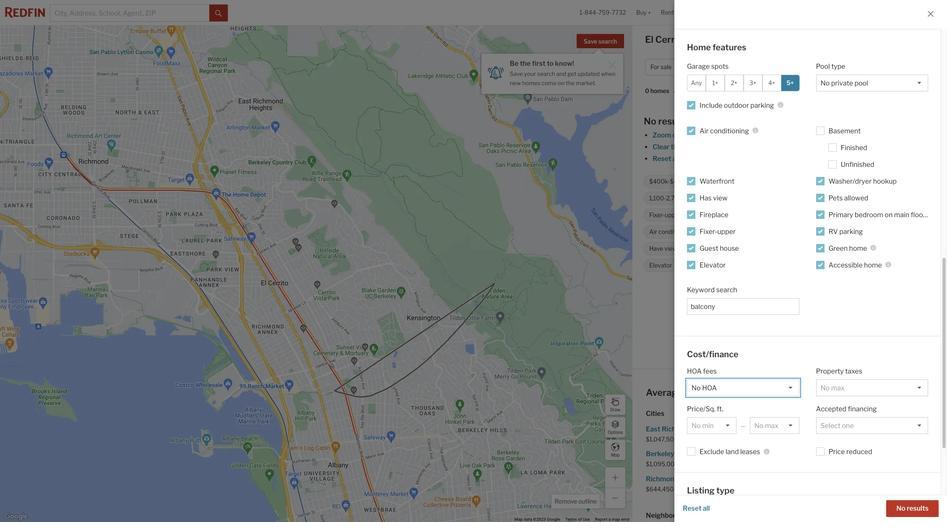 Task type: describe. For each thing, give the bounding box(es) containing it.
parking down '3+' option
[[750, 101, 774, 109]]

price
[[829, 448, 845, 456]]

3+ radio
[[744, 74, 762, 91]]

7732
[[612, 9, 626, 16]]

price/sq.
[[687, 405, 715, 413]]

map for map data ©2023 google
[[514, 517, 523, 522]]

redfin link
[[742, 291, 762, 299]]

sq.
[[684, 195, 691, 202]]

berkeley homes for sale $1,095,000
[[646, 450, 722, 468]]

view for has view
[[713, 194, 728, 202]]

0 vertical spatial conditioning
[[710, 127, 749, 135]]

agent
[[709, 510, 727, 518]]

upper
[[717, 228, 736, 236]]

©2023
[[533, 517, 546, 522]]

1 vertical spatial conditioning
[[658, 228, 693, 235]]

studio+ / 4+ ba
[[819, 63, 861, 71]]

berkeley
[[646, 450, 674, 458]]

east
[[646, 425, 660, 433]]

coming
[[722, 195, 743, 202]]

1 vertical spatial washer/dryer
[[757, 245, 795, 252]]

for
[[651, 63, 659, 71]]

e.g. office, balcony, modern text field
[[691, 303, 795, 311]]

0 vertical spatial el
[[645, 34, 653, 45]]

2+ radio
[[725, 74, 744, 91]]

0 horizontal spatial hoa
[[687, 367, 702, 375]]

0 vertical spatial spots
[[711, 62, 729, 70]]

:
[[692, 87, 693, 95]]

results inside no results button
[[907, 505, 929, 513]]

0 horizontal spatial results
[[658, 116, 689, 127]]

the inside save your search and get updated when new homes come on the market.
[[566, 80, 575, 86]]

property
[[816, 367, 844, 375]]

1,100-
[[649, 195, 666, 202]]

remove
[[555, 498, 577, 505]]

0 horizontal spatial $400k-
[[649, 178, 670, 185]]

remove outline
[[555, 498, 597, 505]]

1 horizontal spatial elevator
[[700, 261, 726, 269]]

4+ radio
[[762, 74, 781, 91]]

$400k-$4.5m button
[[691, 59, 745, 75]]

list box down price/sq. ft. on the right bottom of the page
[[687, 417, 736, 434]]

1 horizontal spatial air conditioning
[[700, 127, 749, 135]]

updated
[[578, 70, 600, 77]]

1 horizontal spatial ca
[[807, 387, 821, 398]]

keyword search
[[687, 286, 737, 294]]

no results inside no results button
[[896, 505, 929, 513]]

map inside zoom out clear the map boundary reset all filters or remove one of your filters below to see more homes
[[683, 143, 697, 151]]

type for pool type
[[831, 62, 845, 70]]

pool
[[830, 212, 842, 219]]

coming soon, under contract/pending
[[722, 195, 826, 202]]

all inside 'button'
[[703, 505, 710, 513]]

759-
[[598, 9, 612, 16]]

report a map error link
[[595, 517, 630, 522]]

all inside zoom out clear the map boundary reset all filters or remove one of your filters below to see more homes
[[673, 155, 680, 163]]

5+ for 5+
[[787, 79, 794, 86]]

1 vertical spatial fireplace
[[716, 228, 741, 235]]

0 horizontal spatial pets
[[700, 245, 712, 252]]

homes
[[706, 34, 737, 45]]

sort :
[[680, 87, 693, 95]]

0 horizontal spatial cerrito,
[[655, 34, 689, 45]]

1 vertical spatial green
[[695, 262, 711, 269]]

1 horizontal spatial rv
[[865, 212, 873, 219]]

when
[[601, 70, 615, 77]]

0 horizontal spatial air conditioning
[[649, 228, 693, 235]]

outdoor
[[724, 101, 749, 109]]

redfin
[[742, 291, 762, 299]]

2,750
[[666, 195, 682, 202]]

remove coming soon, under contract/pending image
[[831, 196, 836, 201]]

ad region
[[637, 313, 942, 351]]

parking right remove balcony icon
[[872, 262, 893, 269]]

0 horizontal spatial ft.
[[693, 195, 698, 202]]

1 horizontal spatial green home
[[829, 244, 867, 252]]

1 vertical spatial air
[[649, 228, 657, 235]]

reset all filters button
[[652, 155, 700, 163]]

remove rv parking image
[[899, 213, 904, 218]]

1 horizontal spatial house
[[857, 245, 874, 252]]

0 horizontal spatial ca
[[690, 34, 704, 45]]

no inside button
[[896, 505, 905, 513]]

1 filters from the left
[[681, 155, 700, 163]]

homes down accepted
[[814, 425, 835, 433]]

save your search and get updated when new homes come on the market.
[[510, 70, 615, 86]]

be the first to know!
[[510, 60, 574, 68]]

terms of use link
[[565, 517, 590, 522]]

average
[[646, 387, 683, 398]]

2 filters from the left
[[771, 155, 790, 163]]

zip codes element
[[709, 504, 740, 522]]

1 horizontal spatial pets allowed
[[829, 194, 868, 202]]

bedroom for primary bedroom on main floor
[[855, 211, 883, 219]]

reset inside zoom out clear the map boundary reset all filters or remove one of your filters below to see more homes
[[653, 155, 671, 163]]

be
[[510, 60, 519, 68]]

0 horizontal spatial house
[[720, 244, 739, 252]]

studio+ for studio+
[[711, 178, 732, 185]]

features
[[713, 42, 746, 52]]

1 vertical spatial rv
[[829, 228, 838, 236]]

1 vertical spatial spots
[[894, 262, 910, 269]]

one
[[735, 155, 747, 163]]

1 horizontal spatial allowed
[[844, 194, 868, 202]]

home up accessible home
[[849, 244, 867, 252]]

sale inside east richmond heights homes for sale $1,047,500
[[755, 425, 768, 433]]

1 vertical spatial waterfront
[[857, 228, 888, 235]]

below
[[791, 155, 810, 163]]

exclude for exclude land leases
[[700, 448, 724, 456]]

•
[[674, 88, 675, 95]]

a
[[608, 517, 611, 522]]

primary for primary bedroom on main floor
[[829, 211, 853, 219]]

0 horizontal spatial guest
[[700, 244, 718, 252]]

reset inside 'button'
[[683, 505, 702, 513]]

map region
[[0, 2, 650, 522]]

parking left remove rv parking icon
[[874, 212, 895, 219]]

parking down remove no private pool 'icon'
[[839, 228, 863, 236]]

1 vertical spatial of
[[578, 517, 582, 522]]

price/sq. ft.
[[687, 405, 723, 413]]

0 vertical spatial rv parking
[[865, 212, 895, 219]]

0 vertical spatial fireplace
[[700, 211, 728, 219]]

1,100-2,750 sq. ft.
[[649, 195, 698, 202]]

0 horizontal spatial no results
[[644, 116, 689, 127]]

clear the map boundary button
[[652, 143, 728, 151]]

for for berkeley homes for sale $1,095,000
[[699, 450, 708, 458]]

1 horizontal spatial green
[[829, 244, 848, 252]]

fixer-upper
[[700, 228, 736, 236]]

draw
[[610, 407, 620, 412]]

0 vertical spatial hoa
[[859, 195, 871, 202]]

get
[[567, 70, 576, 77]]

el cerrito, ca homes for sale
[[645, 34, 772, 45]]

search for save search
[[598, 38, 617, 45]]

unfinished
[[841, 160, 874, 168]]

reduced
[[846, 448, 872, 456]]

terms
[[565, 517, 577, 522]]

2+
[[731, 79, 738, 86]]

0 vertical spatial pets
[[829, 194, 843, 202]]

contract/pending
[[778, 195, 826, 202]]

draw button
[[605, 394, 626, 415]]

pool type
[[816, 62, 845, 70]]

remove primary bedroom on main image
[[839, 229, 844, 234]]

the inside zoom out clear the map boundary reset all filters or remove one of your filters below to see more homes
[[671, 143, 681, 151]]

accessible
[[829, 261, 863, 269]]

on for primary bedroom on main
[[812, 228, 819, 235]]

remove 1,100-2,750 sq. ft. image
[[704, 196, 709, 201]]

remove outline button
[[552, 495, 600, 509]]

for for albany homes for sale
[[836, 425, 845, 433]]

save for save your search and get updated when new homes come on the market.
[[510, 70, 523, 77]]

error
[[621, 517, 630, 522]]

1 horizontal spatial guest house
[[840, 245, 874, 252]]

1 vertical spatial cerrito,
[[772, 387, 805, 398]]

to inside zoom out clear the map boundary reset all filters or remove one of your filters below to see more homes
[[811, 155, 818, 163]]

market.
[[576, 80, 596, 86]]

no private pool
[[801, 212, 842, 219]]

1 horizontal spatial washer/dryer
[[829, 177, 872, 185]]

near
[[740, 387, 760, 398]]

0 horizontal spatial guest house
[[700, 244, 739, 252]]

1+ radio
[[706, 74, 725, 91]]

844-
[[585, 9, 598, 16]]

primary bedroom on main floor
[[829, 211, 926, 219]]

sale for albany homes for sale
[[847, 425, 859, 433]]

bedroom for primary bedroom on main
[[786, 228, 811, 235]]

1 vertical spatial allowed
[[713, 245, 734, 252]]

0 horizontal spatial waterfront
[[700, 177, 734, 185]]

type for listing type
[[716, 486, 734, 496]]

for inside east richmond heights homes for sale $1,047,500
[[745, 425, 754, 433]]

save for save search
[[584, 38, 597, 45]]

your inside save your search and get updated when new homes come on the market.
[[524, 70, 536, 77]]

$644,450
[[646, 485, 674, 493]]

0 horizontal spatial rv parking
[[829, 228, 863, 236]]

east richmond heights homes for sale $1,047,500
[[646, 425, 768, 443]]

exclude 55+ communities
[[707, 212, 777, 219]]

homes inside zoom out clear the map boundary reset all filters or remove one of your filters below to see more homes
[[850, 155, 871, 163]]

have view
[[649, 245, 677, 252]]

1 horizontal spatial guest
[[840, 245, 856, 252]]

0 horizontal spatial $4.5m
[[670, 178, 688, 185]]

cities heading
[[646, 409, 934, 419]]

/
[[842, 63, 844, 71]]

fixer-uppers
[[649, 212, 684, 219]]



Task type: locate. For each thing, give the bounding box(es) containing it.
listing
[[687, 486, 715, 496]]

4+ inside "radio"
[[768, 79, 775, 86]]

land for exclude
[[726, 448, 739, 456]]

private
[[810, 212, 829, 219]]

guest
[[700, 244, 718, 252], [840, 245, 856, 252]]

conditioning up boundary
[[710, 127, 749, 135]]

1-
[[580, 9, 585, 16]]

0 vertical spatial save
[[584, 38, 597, 45]]

5+ for 5+ parking spots
[[864, 262, 871, 269]]

0 vertical spatial green home
[[829, 244, 867, 252]]

1 vertical spatial all
[[703, 505, 710, 513]]

remove pets allowed image
[[738, 246, 744, 251]]

1 vertical spatial washer/dryer hookup
[[757, 245, 817, 252]]

primary down the communities
[[763, 228, 785, 235]]

1 horizontal spatial save
[[584, 38, 597, 45]]

for inside the berkeley homes for sale $1,095,000
[[699, 450, 708, 458]]

2 vertical spatial the
[[671, 143, 681, 151]]

map down the out
[[683, 143, 697, 151]]

has view
[[700, 194, 728, 202]]

exclude down east richmond heights homes for sale $1,047,500
[[700, 448, 724, 456]]

soon,
[[745, 195, 759, 202]]

0 horizontal spatial type
[[716, 486, 734, 496]]

$400k- up 1,100-
[[649, 178, 670, 185]]

1 vertical spatial el
[[762, 387, 770, 398]]

reset down listing
[[683, 505, 702, 513]]

1 vertical spatial pets
[[700, 245, 712, 252]]

homes inside the berkeley homes for sale $1,095,000
[[676, 450, 697, 458]]

home up "price/sq."
[[685, 387, 709, 398]]

list box for property taxes
[[816, 380, 928, 396]]

home up keyword search
[[713, 262, 728, 269]]

1 vertical spatial type
[[716, 486, 734, 496]]

and
[[556, 70, 566, 77]]

4+ inside button
[[845, 63, 853, 71]]

come
[[542, 80, 557, 86]]

financing
[[848, 405, 877, 413]]

option group containing any
[[687, 74, 800, 91]]

map inside button
[[611, 452, 620, 457]]

1 vertical spatial richmond
[[646, 475, 678, 483]]

0 vertical spatial the
[[520, 60, 531, 68]]

remove balcony image
[[846, 263, 851, 268]]

home features
[[687, 42, 746, 52]]

1 horizontal spatial air
[[700, 127, 709, 135]]

allowed
[[844, 194, 868, 202], [713, 245, 734, 252]]

1 horizontal spatial studio+
[[819, 63, 841, 71]]

garage spots
[[687, 62, 729, 70]]

1 vertical spatial $400k-
[[649, 178, 670, 185]]

1 horizontal spatial cerrito,
[[772, 387, 805, 398]]

list box for hoa fees
[[687, 380, 799, 396]]

0 horizontal spatial primary
[[763, 228, 785, 235]]

search up come
[[537, 70, 555, 77]]

2 horizontal spatial the
[[671, 143, 681, 151]]

rv parking down remove no private pool 'icon'
[[829, 228, 863, 236]]

1 horizontal spatial 5+
[[864, 262, 871, 269]]

$400k-$4.5m up 1+ 'option'
[[696, 63, 736, 71]]

0 vertical spatial view
[[713, 194, 728, 202]]

homes right 0
[[650, 87, 669, 95]]

0 vertical spatial washer/dryer hookup
[[829, 177, 897, 185]]

guest house up accessible home
[[840, 245, 874, 252]]

know!
[[555, 60, 574, 68]]

1 horizontal spatial reset
[[683, 505, 702, 513]]

list box
[[816, 74, 928, 91], [687, 380, 799, 396], [816, 380, 928, 396], [687, 417, 736, 434], [750, 417, 799, 434], [816, 417, 928, 434]]

has
[[700, 194, 712, 202]]

fixer- for uppers
[[649, 212, 665, 219]]

fees
[[703, 367, 717, 375]]

3+
[[749, 79, 756, 86]]

guest down the remove air conditioning icon at right top
[[700, 244, 718, 252]]

studio+ inside button
[[819, 63, 841, 71]]

1 vertical spatial reset
[[683, 505, 702, 513]]

your down first
[[524, 70, 536, 77]]

conditioning down uppers
[[658, 228, 693, 235]]

guest up accessible
[[840, 245, 856, 252]]

view for have view
[[665, 245, 677, 252]]

land for townhouse,
[[835, 178, 846, 185]]

City, Address, School, Agent, ZIP search field
[[50, 5, 209, 21]]

land left the remove townhouse, land image
[[835, 178, 846, 185]]

1 horizontal spatial type
[[831, 62, 845, 70]]

to
[[547, 60, 554, 68], [811, 155, 818, 163]]

remove no private pool image
[[846, 213, 851, 218]]

by
[[700, 510, 708, 518]]

0 homes •
[[645, 87, 675, 95]]

house down upper
[[720, 244, 739, 252]]

1 vertical spatial view
[[665, 245, 677, 252]]

any
[[691, 79, 702, 86]]

save
[[584, 38, 597, 45], [510, 70, 523, 77]]

garage
[[687, 62, 710, 70]]

heights
[[695, 425, 721, 433]]

report
[[595, 517, 607, 522]]

search
[[598, 38, 617, 45], [537, 70, 555, 77], [716, 286, 737, 294]]

$4.5m up 2+
[[718, 63, 736, 71]]

sale for kensington homes for sale
[[861, 450, 874, 458]]

accepted
[[816, 405, 846, 413]]

option group
[[687, 74, 800, 91]]

land left leases
[[726, 448, 739, 456]]

map left the data
[[514, 517, 523, 522]]

allowed down the remove townhouse, land image
[[844, 194, 868, 202]]

type down richmond link
[[716, 486, 734, 496]]

richmond inside east richmond heights homes for sale $1,047,500
[[662, 425, 694, 433]]

first
[[532, 60, 545, 68]]

exclude up fixer-upper
[[707, 212, 728, 219]]

save down 844-
[[584, 38, 597, 45]]

home right remove balcony icon
[[864, 261, 882, 269]]

55+
[[729, 212, 740, 219]]

remove fixer-uppers image
[[688, 213, 693, 218]]

0 vertical spatial search
[[598, 38, 617, 45]]

townhouse,
[[801, 178, 833, 185]]

1 horizontal spatial pets
[[829, 194, 843, 202]]

remove washer/dryer hookup image
[[821, 246, 826, 251]]

google
[[547, 517, 560, 522]]

0 vertical spatial allowed
[[844, 194, 868, 202]]

prices
[[711, 387, 738, 398]]

the right be
[[520, 60, 531, 68]]

list box for accepted financing
[[816, 417, 928, 434]]

0 horizontal spatial view
[[665, 245, 677, 252]]

waterfront up has view
[[700, 177, 734, 185]]

homes down finished
[[850, 155, 871, 163]]

remove
[[710, 155, 733, 163]]

list box for pool type
[[816, 74, 928, 91]]

main for primary bedroom on main
[[821, 228, 834, 235]]

1 horizontal spatial hookup
[[873, 177, 897, 185]]

map data ©2023 google
[[514, 517, 560, 522]]

main for primary bedroom on main floor
[[894, 211, 909, 219]]

search up e.g. office, balcony, modern text field
[[716, 286, 737, 294]]

$1,047,500
[[646, 436, 678, 443]]

studio+ / 4+ ba button
[[814, 59, 870, 75]]

for
[[739, 34, 752, 45], [745, 425, 754, 433], [836, 425, 845, 433], [699, 450, 708, 458], [851, 450, 860, 458]]

pets down the remove air conditioning icon at right top
[[700, 245, 712, 252]]

remove townhouse, land image
[[850, 179, 855, 184]]

studio+ left /
[[819, 63, 841, 71]]

air conditioning down uppers
[[649, 228, 693, 235]]

options button
[[605, 417, 626, 438]]

land
[[835, 178, 846, 185], [726, 448, 739, 456]]

1 horizontal spatial $400k-$4.5m
[[696, 63, 736, 71]]

1 vertical spatial $400k-$4.5m
[[649, 178, 688, 185]]

1 vertical spatial exclude
[[700, 448, 724, 456]]

$400k-$4.5m inside $400k-$4.5m "button"
[[696, 63, 736, 71]]

0 vertical spatial fixer-
[[649, 212, 665, 219]]

1 vertical spatial no results
[[896, 505, 929, 513]]

5+ radio
[[781, 74, 800, 91]]

0 horizontal spatial all
[[673, 155, 680, 163]]

0 vertical spatial ca
[[690, 34, 704, 45]]

neighborhoods element
[[646, 504, 695, 522]]

0 horizontal spatial conditioning
[[658, 228, 693, 235]]

of right one
[[748, 155, 755, 163]]

green right remove washer/dryer hookup icon
[[829, 244, 848, 252]]

guest house
[[700, 244, 739, 252], [840, 245, 874, 252]]

options
[[608, 430, 623, 435]]

report a map error
[[595, 517, 630, 522]]

view left the 'remove have view' image
[[665, 245, 677, 252]]

0 horizontal spatial pets allowed
[[700, 245, 734, 252]]

0 horizontal spatial green home
[[695, 262, 728, 269]]

sale down east richmond heights homes for sale $1,047,500
[[709, 450, 722, 458]]

boundary
[[698, 143, 728, 151]]

save inside button
[[584, 38, 597, 45]]

primary bedroom on main
[[763, 228, 834, 235]]

el right near
[[762, 387, 770, 398]]

zoom
[[653, 131, 671, 139]]

primary for primary bedroom on main
[[763, 228, 785, 235]]

1 vertical spatial ft.
[[717, 405, 723, 413]]

$400k-$4.5m up 1,100-2,750 sq. ft.
[[649, 178, 688, 185]]

1 horizontal spatial washer/dryer hookup
[[829, 177, 897, 185]]

0 vertical spatial primary
[[829, 211, 853, 219]]

on inside save your search and get updated when new homes come on the market.
[[558, 80, 565, 86]]

air up boundary
[[700, 127, 709, 135]]

washer/dryer hookup up no hoa
[[829, 177, 897, 185]]

filters down clear the map boundary button
[[681, 155, 700, 163]]

to right first
[[547, 60, 554, 68]]

1 vertical spatial hoa
[[687, 367, 702, 375]]

sale inside for sale button
[[661, 63, 672, 71]]

elevator down have view
[[649, 262, 672, 269]]

fixer-
[[649, 212, 665, 219], [700, 228, 717, 236]]

1 horizontal spatial map
[[611, 452, 620, 457]]

0 horizontal spatial fixer-
[[649, 212, 665, 219]]

for down east richmond heights homes for sale $1,047,500
[[699, 450, 708, 458]]

pets up pool
[[829, 194, 843, 202]]

sort
[[680, 87, 692, 95]]

zip codes
[[709, 512, 740, 520]]

5+ inside 5+ radio
[[787, 79, 794, 86]]

albany homes for sale
[[790, 425, 859, 433]]

1 vertical spatial ca
[[807, 387, 821, 398]]

1 horizontal spatial rv parking
[[865, 212, 895, 219]]

5+ parking spots
[[864, 262, 910, 269]]

of inside zoom out clear the map boundary reset all filters or remove one of your filters below to see more homes
[[748, 155, 755, 163]]

type
[[831, 62, 845, 70], [716, 486, 734, 496]]

1 vertical spatial $4.5m
[[670, 178, 688, 185]]

richmond up $644,450
[[646, 475, 678, 483]]

exclude land leases
[[700, 448, 760, 456]]

kensington
[[790, 450, 826, 458]]

reset all button
[[683, 500, 710, 517]]

guest house down fixer-upper
[[700, 244, 739, 252]]

ft. down prices
[[717, 405, 723, 413]]

0 vertical spatial studio+
[[819, 63, 841, 71]]

for left sale
[[739, 34, 752, 45]]

sale down accepted financing
[[847, 425, 859, 433]]

on for primary bedroom on main floor
[[885, 211, 893, 219]]

richmond link
[[646, 473, 785, 485]]

primary up remove primary bedroom on main icon
[[829, 211, 853, 219]]

$1,095,000
[[646, 461, 679, 468]]

1 vertical spatial hookup
[[796, 245, 817, 252]]

be the first to know! dialog
[[481, 49, 623, 94]]

homes right new at the right top of page
[[522, 80, 540, 86]]

list box down financing
[[816, 417, 928, 434]]

no
[[644, 116, 656, 127], [849, 195, 857, 202], [801, 212, 809, 219], [896, 505, 905, 513]]

0 vertical spatial $4.5m
[[718, 63, 736, 71]]

homes inside 0 homes •
[[650, 87, 669, 95]]

1 vertical spatial land
[[726, 448, 739, 456]]

rv parking left remove rv parking icon
[[865, 212, 895, 219]]

0 vertical spatial ft.
[[693, 195, 698, 202]]

townhouse, land
[[801, 178, 846, 185]]

pets allowed
[[829, 194, 868, 202], [700, 245, 734, 252]]

1 vertical spatial on
[[885, 211, 893, 219]]

hoa left fees
[[687, 367, 702, 375]]

save inside save your search and get updated when new homes come on the market.
[[510, 70, 523, 77]]

cost/finance
[[687, 349, 739, 359]]

google image
[[2, 511, 30, 522]]

0 vertical spatial exclude
[[707, 212, 728, 219]]

1 horizontal spatial waterfront
[[857, 228, 888, 235]]

0 horizontal spatial search
[[537, 70, 555, 77]]

see
[[819, 155, 831, 163]]

or
[[702, 155, 708, 163]]

have
[[649, 245, 663, 252]]

5+ right remove balcony icon
[[864, 262, 871, 269]]

list box right "—"
[[750, 417, 799, 434]]

the
[[520, 60, 531, 68], [566, 80, 575, 86], [671, 143, 681, 151]]

your right one
[[756, 155, 770, 163]]

data
[[524, 517, 532, 522]]

for down accepted financing
[[836, 425, 845, 433]]

1 horizontal spatial of
[[748, 155, 755, 163]]

for for kensington homes for sale
[[851, 450, 860, 458]]

0 horizontal spatial spots
[[711, 62, 729, 70]]

pets allowed down fixer-upper
[[700, 245, 734, 252]]

1 horizontal spatial $4.5m
[[718, 63, 736, 71]]

0 horizontal spatial elevator
[[649, 262, 672, 269]]

richmond $644,450
[[646, 475, 678, 493]]

ca up accepted
[[807, 387, 821, 398]]

waterfront down primary bedroom on main floor
[[857, 228, 888, 235]]

studio+ for studio+ / 4+ ba
[[819, 63, 841, 71]]

exclude for exclude 55+ communities
[[707, 212, 728, 219]]

$400k-$4.5m
[[696, 63, 736, 71], [649, 178, 688, 185]]

0 vertical spatial your
[[524, 70, 536, 77]]

map right a
[[612, 517, 620, 522]]

sale right price
[[861, 450, 874, 458]]

homes inside east richmond heights homes for sale $1,047,500
[[722, 425, 743, 433]]

bedroom down private at the right of the page
[[786, 228, 811, 235]]

washer/dryer down unfinished
[[829, 177, 872, 185]]

studio+ up has view
[[711, 178, 732, 185]]

0 horizontal spatial map
[[612, 517, 620, 522]]

green home up keyword search
[[695, 262, 728, 269]]

1 horizontal spatial $400k-
[[696, 63, 718, 71]]

1 vertical spatial rv parking
[[829, 228, 863, 236]]

clear
[[653, 143, 669, 151]]

california link
[[771, 291, 800, 299]]

submit search image
[[215, 10, 222, 17]]

0 vertical spatial pets allowed
[[829, 194, 868, 202]]

washer/dryer
[[829, 177, 872, 185], [757, 245, 795, 252]]

remove have view image
[[681, 246, 686, 251]]

1 horizontal spatial fixer-
[[700, 228, 717, 236]]

sale inside the berkeley homes for sale $1,095,000
[[709, 450, 722, 458]]

0 vertical spatial richmond
[[662, 425, 694, 433]]

rv down no hoa
[[865, 212, 873, 219]]

0 horizontal spatial of
[[578, 517, 582, 522]]

view right remove 1,100-2,750 sq. ft. icon
[[713, 194, 728, 202]]

rv left remove primary bedroom on main icon
[[829, 228, 838, 236]]

on left remove rv parking icon
[[885, 211, 893, 219]]

for up leases
[[745, 425, 754, 433]]

0 horizontal spatial air
[[649, 228, 657, 235]]

$400k- inside $400k-$4.5m "button"
[[696, 63, 718, 71]]

1 vertical spatial green home
[[695, 262, 728, 269]]

to left see
[[811, 155, 818, 163]]

hookup left remove washer/dryer hookup icon
[[796, 245, 817, 252]]

$4.5m left remove $400k-$4.5m icon
[[670, 178, 688, 185]]

on down and
[[558, 80, 565, 86]]

sale right "—"
[[755, 425, 768, 433]]

elevator up keyword search
[[700, 261, 726, 269]]

spots
[[711, 62, 729, 70], [894, 262, 910, 269]]

1 horizontal spatial main
[[894, 211, 909, 219]]

0 horizontal spatial rv
[[829, 228, 838, 236]]

homes inside save your search and get updated when new homes come on the market.
[[522, 80, 540, 86]]

4+ left 5+ radio
[[768, 79, 775, 86]]

1 vertical spatial pets allowed
[[700, 245, 734, 252]]

0 horizontal spatial your
[[524, 70, 536, 77]]

remove air conditioning image
[[697, 229, 702, 234]]

0 vertical spatial to
[[547, 60, 554, 68]]

on
[[558, 80, 565, 86], [885, 211, 893, 219], [812, 228, 819, 235]]

1 horizontal spatial el
[[762, 387, 770, 398]]

1 horizontal spatial search
[[598, 38, 617, 45]]

remove $400k-$4.5m image
[[692, 179, 698, 184]]

to inside the be the first to know! dialog
[[547, 60, 554, 68]]

0 vertical spatial land
[[835, 178, 846, 185]]

map down options
[[611, 452, 620, 457]]

homes down albany homes for sale
[[828, 450, 849, 458]]

type right pool
[[831, 62, 845, 70]]

0 horizontal spatial land
[[726, 448, 739, 456]]

of left use at the right of the page
[[578, 517, 582, 522]]

search inside save your search and get updated when new homes come on the market.
[[537, 70, 555, 77]]

include outdoor parking
[[700, 101, 774, 109]]

codes
[[720, 512, 740, 520]]

home
[[687, 42, 711, 52]]

leases
[[740, 448, 760, 456]]

$400k- up 1+
[[696, 63, 718, 71]]

Any radio
[[687, 74, 706, 91]]

1 vertical spatial air conditioning
[[649, 228, 693, 235]]

zip
[[709, 512, 719, 520]]

main left remove primary bedroom on main icon
[[821, 228, 834, 235]]

fixer- for upper
[[700, 228, 717, 236]]

search inside button
[[598, 38, 617, 45]]

5+ right 4+ "radio" on the right top of page
[[787, 79, 794, 86]]

fireplace down 55+
[[716, 228, 741, 235]]

map for map
[[611, 452, 620, 457]]

no hoa
[[849, 195, 871, 202]]

cerrito, up cities heading
[[772, 387, 805, 398]]

0 vertical spatial no results
[[644, 116, 689, 127]]

taxes
[[845, 367, 862, 375]]

allowed left remove pets allowed icon
[[713, 245, 734, 252]]

1 vertical spatial your
[[756, 155, 770, 163]]

hoa fees
[[687, 367, 717, 375]]

more
[[832, 155, 849, 163]]

homes up $1,095,000
[[676, 450, 697, 458]]

your inside zoom out clear the map boundary reset all filters or remove one of your filters below to see more homes
[[756, 155, 770, 163]]

0 vertical spatial waterfront
[[700, 177, 734, 185]]

ft.
[[693, 195, 698, 202], [717, 405, 723, 413]]

1 vertical spatial save
[[510, 70, 523, 77]]

washer/dryer down the primary bedroom on main
[[757, 245, 795, 252]]

0 horizontal spatial green
[[695, 262, 711, 269]]

$4.5m inside $400k-$4.5m "button"
[[718, 63, 736, 71]]

recommended
[[694, 87, 737, 95]]

0 horizontal spatial washer/dryer hookup
[[757, 245, 817, 252]]

sale for berkeley homes for sale $1,095,000
[[709, 450, 722, 458]]

2 horizontal spatial on
[[885, 211, 893, 219]]

cerrito, up for sale button
[[655, 34, 689, 45]]

richmond up $1,047,500 at the right bottom
[[662, 425, 694, 433]]

keyword
[[687, 286, 715, 294]]

el up for
[[645, 34, 653, 45]]

conditioning
[[710, 127, 749, 135], [658, 228, 693, 235]]

0 vertical spatial results
[[658, 116, 689, 127]]

search for keyword search
[[716, 286, 737, 294]]



Task type: vqa. For each thing, say whether or not it's contained in the screenshot.
Louis) in the left of the page
no



